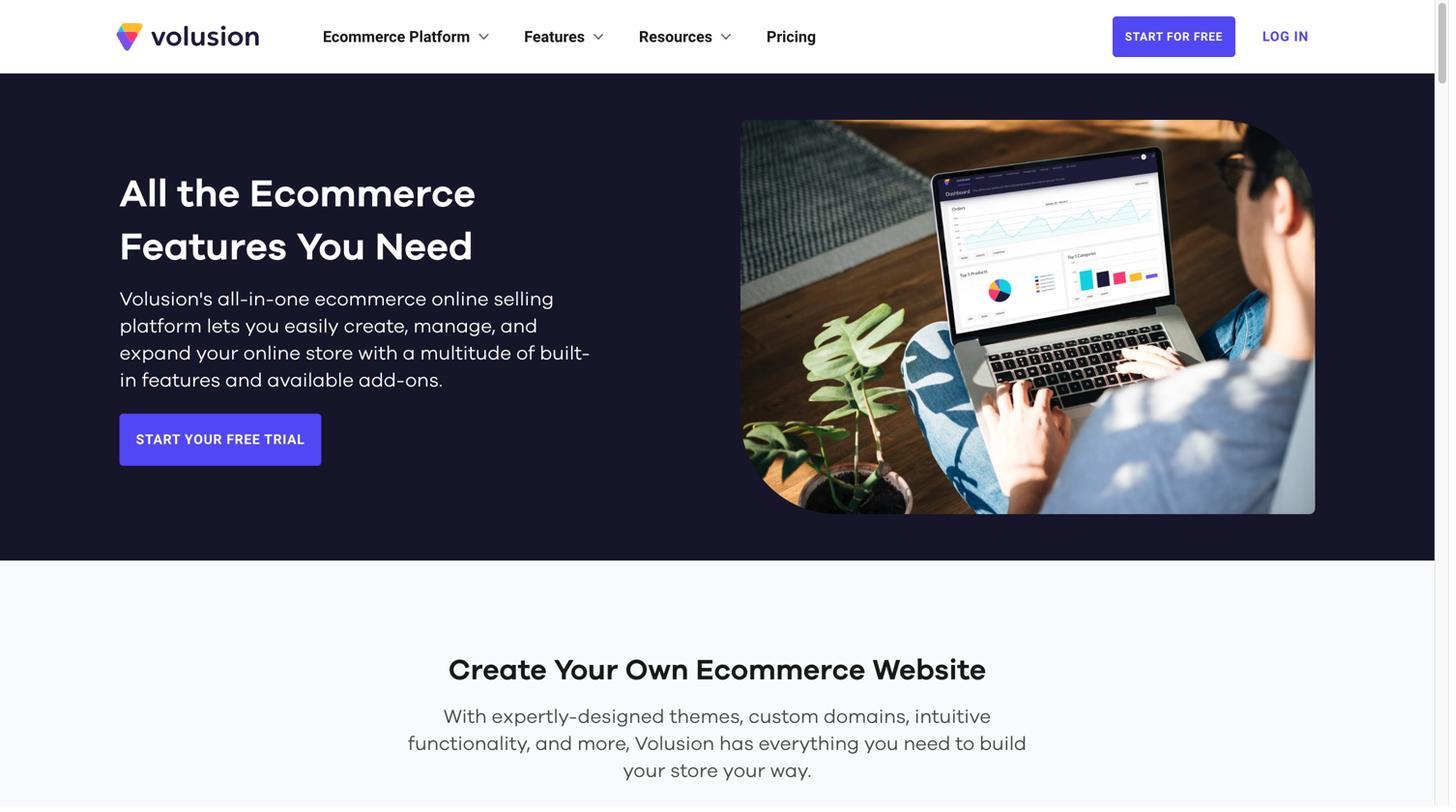 Task type: vqa. For each thing, say whether or not it's contained in the screenshot.
angle down image to the left
no



Task type: locate. For each thing, give the bounding box(es) containing it.
0 horizontal spatial start
[[136, 432, 181, 448]]

with
[[358, 344, 398, 364]]

1 horizontal spatial features
[[524, 28, 585, 46]]

store down easily
[[306, 344, 353, 364]]

1 vertical spatial features
[[120, 229, 287, 267]]

1 horizontal spatial free
[[1194, 30, 1223, 44]]

0 horizontal spatial you
[[245, 317, 280, 337]]

you down in-
[[245, 317, 280, 337]]

start
[[1125, 30, 1164, 44], [136, 432, 181, 448]]

store inside volusion's all-in-one ecommerce online selling platform lets you easily create, manage, and expand your online store with a multitude of built- in features and available add-ons.
[[306, 344, 353, 364]]

0 vertical spatial features
[[524, 28, 585, 46]]

store down volusion
[[670, 762, 718, 782]]

with expertly-designed themes, custom domains, intuitive functionality, and more, volusion has everything you need to build your store your way.
[[408, 708, 1027, 782]]

in
[[1294, 29, 1309, 44]]

to
[[956, 735, 975, 754]]

free for for
[[1194, 30, 1223, 44]]

your
[[185, 432, 223, 448]]

you inside volusion's all-in-one ecommerce online selling platform lets you easily create, manage, and expand your online store with a multitude of built- in features and available add-ons.
[[245, 317, 280, 337]]

ecommerce inside all the ecommerce features you need
[[250, 176, 476, 214]]

ecommerce up custom at the bottom right of the page
[[696, 657, 866, 686]]

1 vertical spatial online
[[243, 344, 301, 364]]

0 horizontal spatial free
[[227, 432, 261, 448]]

free right your at the left of page
[[227, 432, 261, 448]]

platform
[[120, 317, 202, 337]]

own
[[625, 657, 689, 686]]

start your free trial
[[136, 432, 305, 448]]

volusion's all-in-one ecommerce online selling platform lets you easily create, manage, and expand your online store with a multitude of built- in features and available add-ons.
[[120, 290, 590, 391]]

1 vertical spatial start
[[136, 432, 181, 448]]

1 vertical spatial ecommerce
[[250, 176, 476, 214]]

resources button
[[639, 25, 736, 48]]

volusion's
[[120, 290, 213, 310]]

1 horizontal spatial online
[[432, 290, 489, 310]]

with
[[444, 708, 487, 727]]

resources
[[639, 28, 713, 46]]

built-
[[540, 344, 590, 364]]

0 horizontal spatial features
[[120, 229, 287, 267]]

1 vertical spatial store
[[670, 762, 718, 782]]

online
[[432, 290, 489, 310], [243, 344, 301, 364]]

start left your at the left of page
[[136, 432, 181, 448]]

1 vertical spatial free
[[227, 432, 261, 448]]

you
[[245, 317, 280, 337], [864, 735, 899, 754]]

1 vertical spatial you
[[864, 735, 899, 754]]

0 vertical spatial start
[[1125, 30, 1164, 44]]

all the ecommerce features you need
[[120, 176, 476, 267]]

your
[[196, 344, 239, 364], [623, 762, 666, 782], [723, 762, 766, 782]]

in-
[[248, 290, 275, 310]]

1 horizontal spatial store
[[670, 762, 718, 782]]

start left the for
[[1125, 30, 1164, 44]]

store
[[306, 344, 353, 364], [670, 762, 718, 782]]

online up 'manage,'
[[432, 290, 489, 310]]

0 vertical spatial ecommerce
[[323, 28, 405, 46]]

and
[[501, 317, 538, 337], [225, 371, 262, 391], [536, 735, 573, 754]]

0 horizontal spatial your
[[196, 344, 239, 364]]

for
[[1167, 30, 1191, 44]]

0 vertical spatial you
[[245, 317, 280, 337]]

free
[[1194, 30, 1223, 44], [227, 432, 261, 448]]

features
[[142, 371, 221, 391]]

your down volusion
[[623, 762, 666, 782]]

start for free link
[[1113, 16, 1236, 57]]

ecommerce up the you
[[250, 176, 476, 214]]

1 horizontal spatial start
[[1125, 30, 1164, 44]]

ecommerce
[[323, 28, 405, 46], [250, 176, 476, 214], [696, 657, 866, 686]]

you
[[296, 229, 366, 267]]

domains,
[[824, 708, 910, 727]]

expand
[[120, 344, 191, 364]]

you down domains,
[[864, 735, 899, 754]]

online up available
[[243, 344, 301, 364]]

pricing link
[[767, 25, 816, 48]]

0 vertical spatial free
[[1194, 30, 1223, 44]]

0 vertical spatial online
[[432, 290, 489, 310]]

2 vertical spatial and
[[536, 735, 573, 754]]

easily
[[284, 317, 339, 337]]

2 vertical spatial ecommerce
[[696, 657, 866, 686]]

ecommerce left platform at the left of the page
[[323, 28, 405, 46]]

start for start your free trial
[[136, 432, 181, 448]]

a
[[403, 344, 415, 364]]

and down selling
[[501, 317, 538, 337]]

multitude
[[420, 344, 512, 364]]

and down lets
[[225, 371, 262, 391]]

features
[[524, 28, 585, 46], [120, 229, 287, 267]]

and down expertly-
[[536, 735, 573, 754]]

1 horizontal spatial you
[[864, 735, 899, 754]]

0 vertical spatial store
[[306, 344, 353, 364]]

available
[[267, 371, 354, 391]]

2 horizontal spatial your
[[723, 762, 766, 782]]

free right the for
[[1194, 30, 1223, 44]]

0 horizontal spatial store
[[306, 344, 353, 364]]

of
[[516, 344, 535, 364]]

your down lets
[[196, 344, 239, 364]]

manage,
[[413, 317, 496, 337]]

your down has
[[723, 762, 766, 782]]



Task type: describe. For each thing, give the bounding box(es) containing it.
website
[[873, 657, 986, 686]]

create your own ecommerce website
[[449, 657, 986, 686]]

free for your
[[227, 432, 261, 448]]

platform
[[409, 28, 470, 46]]

features button
[[524, 25, 608, 48]]

everything
[[759, 735, 860, 754]]

0 vertical spatial and
[[501, 317, 538, 337]]

themes,
[[670, 708, 744, 727]]

all-
[[218, 290, 248, 310]]

more,
[[577, 735, 630, 754]]

expertly-
[[492, 708, 578, 727]]

custom
[[749, 708, 819, 727]]

all
[[120, 176, 168, 214]]

in
[[120, 371, 137, 391]]

one
[[275, 290, 310, 310]]

0 horizontal spatial online
[[243, 344, 301, 364]]

designed
[[578, 708, 665, 727]]

log
[[1263, 29, 1290, 44]]

functionality,
[[408, 735, 531, 754]]

selling
[[494, 290, 554, 310]]

store inside with expertly-designed themes, custom domains, intuitive functionality, and more, volusion has everything you need to build your store your way.
[[670, 762, 718, 782]]

the
[[177, 176, 240, 214]]

ecommerce
[[315, 290, 427, 310]]

ecommerce platform button
[[323, 25, 493, 48]]

create
[[449, 657, 547, 686]]

features inside all the ecommerce features you need
[[120, 229, 287, 267]]

ecommerce inside dropdown button
[[323, 28, 405, 46]]

features inside dropdown button
[[524, 28, 585, 46]]

volusion
[[635, 735, 715, 754]]

log in
[[1263, 29, 1309, 44]]

you inside with expertly-designed themes, custom domains, intuitive functionality, and more, volusion has everything you need to build your store your way.
[[864, 735, 899, 754]]

need
[[375, 229, 473, 267]]

build
[[980, 735, 1027, 754]]

your inside volusion's all-in-one ecommerce online selling platform lets you easily create, manage, and expand your online store with a multitude of built- in features and available add-ons.
[[196, 344, 239, 364]]

log in link
[[1251, 15, 1321, 58]]

ons.
[[405, 371, 443, 391]]

trial
[[264, 432, 305, 448]]

add-
[[359, 371, 405, 391]]

ecommerce platform
[[323, 28, 470, 46]]

create,
[[344, 317, 409, 337]]

way.
[[770, 762, 812, 782]]

1 vertical spatial and
[[225, 371, 262, 391]]

start for free
[[1125, 30, 1223, 44]]

start your free trial link
[[120, 414, 322, 466]]

pricing
[[767, 28, 816, 46]]

intuitive
[[915, 708, 991, 727]]

start for start for free
[[1125, 30, 1164, 44]]

need
[[904, 735, 951, 754]]

has
[[720, 735, 754, 754]]

and inside with expertly-designed themes, custom domains, intuitive functionality, and more, volusion has everything you need to build your store your way.
[[536, 735, 573, 754]]

lets
[[207, 317, 240, 337]]

your
[[554, 657, 618, 686]]

1 horizontal spatial your
[[623, 762, 666, 782]]



